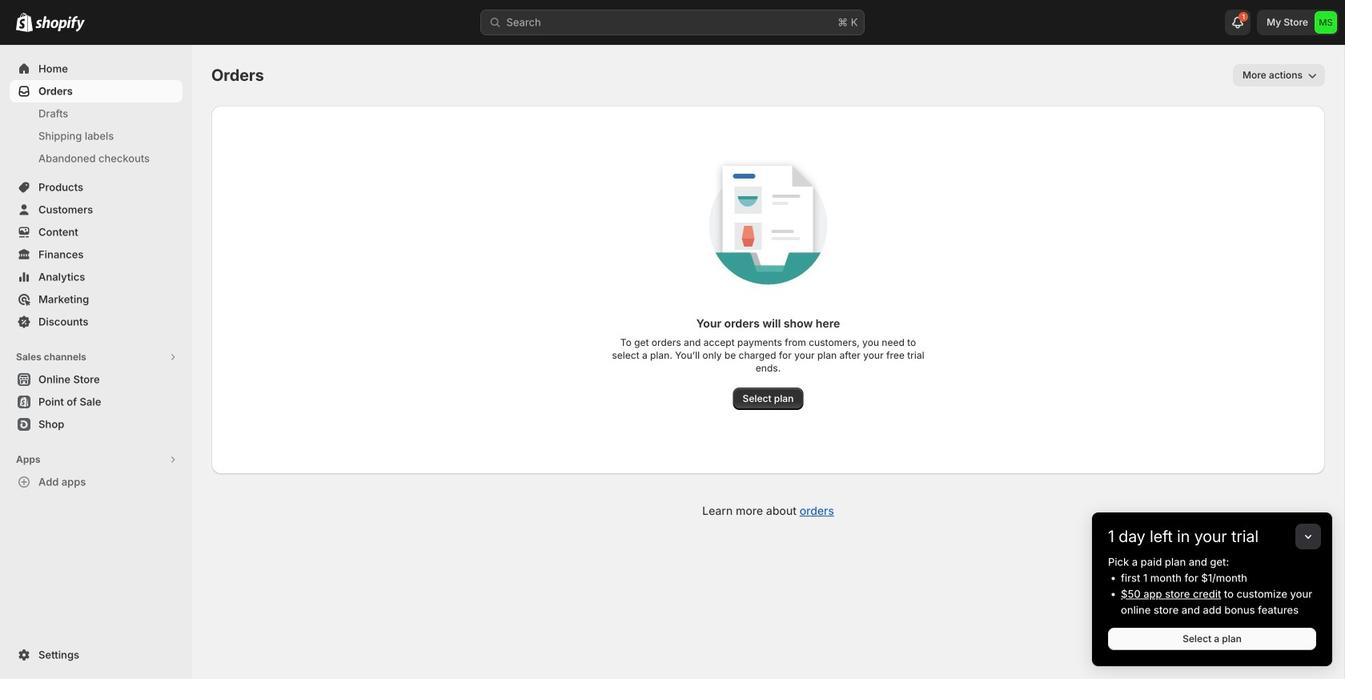 Task type: vqa. For each thing, say whether or not it's contained in the screenshot.
the Shopify Image
yes



Task type: locate. For each thing, give the bounding box(es) containing it.
my store image
[[1315, 11, 1338, 34]]

shopify image
[[35, 16, 85, 32]]

shopify image
[[16, 13, 33, 32]]



